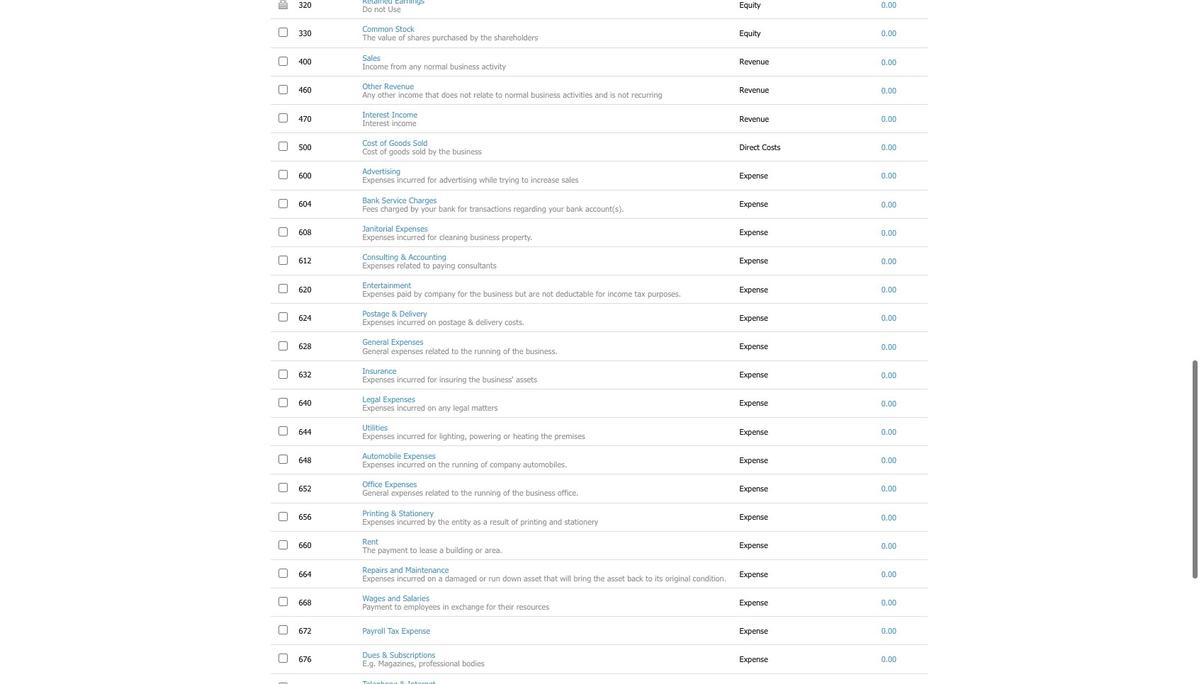 Task type: vqa. For each thing, say whether or not it's contained in the screenshot.


Task type: describe. For each thing, give the bounding box(es) containing it.
612
[[299, 256, 314, 265]]

normal inside sales income from any normal business activity
[[424, 61, 448, 71]]

0.00 link for cost of goods sold cost of goods sold by the business
[[882, 143, 897, 152]]

644
[[299, 427, 314, 436]]

expenses for general expenses
[[391, 346, 423, 356]]

general for general
[[363, 346, 389, 356]]

legal
[[363, 395, 381, 404]]

& inside dues & subscriptions e.g. magazines, professional bodies
[[382, 651, 388, 660]]

incurred inside the janitorial expenses expenses incurred for cleaning business property.
[[397, 232, 425, 242]]

assets
[[516, 375, 537, 384]]

a inside rent the payment to lease a building or area.
[[440, 546, 444, 555]]

related for general expenses
[[426, 346, 449, 356]]

consulting & accounting link
[[363, 252, 447, 262]]

you cannot delete/archive system accounts. image
[[278, 0, 287, 9]]

incurred inside "insurance expenses incurred for insuring the business' assets"
[[397, 375, 425, 384]]

common stock link
[[363, 24, 414, 34]]

cleaning
[[439, 232, 468, 242]]

activity
[[482, 61, 506, 71]]

0.00 link for postage & delivery expenses incurred on postage & delivery costs.
[[882, 314, 897, 323]]

rent
[[363, 537, 378, 546]]

related for office expenses
[[426, 489, 449, 498]]

expense for general expenses related to the running of the business office.
[[740, 484, 771, 493]]

any inside sales income from any normal business activity
[[409, 61, 421, 71]]

to inside rent the payment to lease a building or area.
[[410, 546, 417, 555]]

330
[[299, 28, 314, 38]]

transactions
[[470, 204, 511, 213]]

value
[[378, 33, 396, 42]]

to inside office expenses general expenses related to the running of the business office.
[[452, 489, 459, 498]]

recurring
[[632, 90, 663, 99]]

& left delivery
[[468, 318, 473, 327]]

business'
[[483, 375, 514, 384]]

are
[[529, 289, 540, 299]]

legal expenses expenses incurred on any legal matters
[[363, 395, 498, 413]]

for inside advertising expenses incurred for advertising while trying to increase sales
[[428, 175, 437, 185]]

for up postage
[[458, 289, 467, 299]]

expense for expenses incurred on the running of company automobiles.
[[740, 456, 771, 465]]

matters
[[472, 403, 498, 413]]

business inside office expenses general expenses related to the running of the business office.
[[526, 489, 555, 498]]

costs.
[[505, 318, 525, 327]]

normal inside other revenue any other income that does not relate to normal business activities and is not recurring
[[505, 90, 529, 99]]

goods
[[389, 138, 411, 148]]

expense for payment to employees in exchange for their resources
[[740, 598, 771, 607]]

run
[[489, 574, 500, 583]]

to inside consulting & accounting expenses related to paying consultants
[[423, 261, 430, 270]]

utilities
[[363, 423, 388, 432]]

2 asset from the left
[[607, 574, 625, 583]]

460
[[299, 85, 314, 95]]

maintenance
[[406, 566, 449, 575]]

damaged
[[445, 574, 477, 583]]

shareholders
[[494, 33, 538, 42]]

the up 'printing & stationery expenses incurred by the entity as a result of printing and stationery'
[[461, 489, 472, 498]]

business inside entertainment expenses paid by company for the business but are not deductable for income tax purposes.
[[483, 289, 513, 299]]

does
[[442, 90, 458, 99]]

bank service charges fees charged by your bank for transactions regarding your bank account(s).
[[363, 195, 624, 213]]

expenses down charged
[[396, 224, 428, 233]]

delivery
[[476, 318, 503, 327]]

expense for expenses related to paying consultants
[[740, 256, 771, 265]]

expenses for office expenses
[[391, 489, 423, 498]]

648
[[299, 456, 314, 465]]

income for interest income
[[392, 110, 418, 119]]

property.
[[502, 232, 533, 242]]

of left 'goods'
[[380, 138, 387, 148]]

incurred inside legal expenses expenses incurred on any legal matters
[[397, 403, 425, 413]]

expense for expenses incurred on any legal matters
[[740, 399, 771, 408]]

0.00 for automobile expenses expenses incurred on the running of company automobiles.
[[882, 456, 897, 465]]

0.00 for consulting & accounting expenses related to paying consultants
[[882, 257, 897, 266]]

1 your from the left
[[421, 204, 436, 213]]

rent the payment to lease a building or area.
[[363, 537, 502, 555]]

bodies
[[462, 660, 485, 669]]

business inside other revenue any other income that does not relate to normal business activities and is not recurring
[[531, 90, 561, 99]]

business inside cost of goods sold cost of goods sold by the business
[[453, 147, 482, 156]]

0.00 link for advertising expenses incurred for advertising while trying to increase sales
[[882, 171, 897, 180]]

expenses inside entertainment expenses paid by company for the business but are not deductable for income tax purposes.
[[363, 289, 395, 299]]

relate
[[474, 90, 493, 99]]

& for entity
[[391, 509, 397, 518]]

expense for the payment to lease a building or area.
[[740, 541, 771, 550]]

bring
[[574, 574, 591, 583]]

& for &
[[392, 309, 397, 318]]

payment
[[378, 546, 408, 555]]

by inside cost of goods sold cost of goods sold by the business
[[428, 147, 437, 156]]

to inside the wages and salaries payment to employees in exchange for their resources
[[395, 603, 402, 612]]

2 bank from the left
[[566, 204, 583, 213]]

activities
[[563, 90, 593, 99]]

fees
[[363, 204, 378, 213]]

for inside "insurance expenses incurred for insuring the business' assets"
[[428, 375, 437, 384]]

income inside entertainment expenses paid by company for the business but are not deductable for income tax purposes.
[[608, 289, 632, 299]]

income inside interest income interest income
[[392, 118, 417, 128]]

expenses up office on the bottom
[[363, 460, 395, 470]]

automobile expenses expenses incurred on the running of company automobiles.
[[363, 452, 567, 470]]

powering
[[470, 432, 501, 441]]

expenses inside 'utilities expenses incurred for lighting, powering or heating the premises'
[[363, 432, 395, 441]]

500
[[299, 142, 314, 151]]

0.00 link for interest income interest income
[[882, 114, 897, 123]]

expense for expenses incurred for cleaning business property.
[[740, 228, 771, 237]]

0.00 link for other revenue any other income that does not relate to normal business activities and is not recurring
[[882, 86, 897, 95]]

sales income from any normal business activity
[[363, 53, 506, 71]]

0.00 link for general expenses general expenses related to the running of the business.
[[882, 342, 897, 351]]

shares
[[408, 33, 430, 42]]

of inside general expenses general expenses related to the running of the business.
[[503, 346, 510, 356]]

incurred inside automobile expenses expenses incurred on the running of company automobiles.
[[397, 460, 425, 470]]

expenses inside consulting & accounting expenses related to paying consultants
[[363, 261, 395, 270]]

sold
[[413, 138, 428, 148]]

the up "insurance expenses incurred for insuring the business' assets"
[[461, 346, 472, 356]]

heating
[[513, 432, 539, 441]]

1 0.00 link from the top
[[882, 0, 897, 9]]

0.00 for wages and salaries payment to employees in exchange for their resources
[[882, 598, 897, 608]]

printing
[[521, 517, 547, 526]]

expense for expenses incurred on postage & delivery costs.
[[740, 313, 771, 322]]

purposes.
[[648, 289, 681, 299]]

the inside "insurance expenses incurred for insuring the business' assets"
[[469, 375, 480, 384]]

account(s).
[[586, 204, 624, 213]]

company inside automobile expenses expenses incurred on the running of company automobiles.
[[490, 460, 521, 470]]

trying
[[500, 175, 519, 185]]

is
[[610, 90, 616, 99]]

not right do
[[375, 4, 386, 14]]

1 asset from the left
[[524, 574, 542, 583]]

direct costs
[[740, 142, 783, 151]]

the left business.
[[512, 346, 524, 356]]

incurred inside 'utilities expenses incurred for lighting, powering or heating the premises'
[[397, 432, 425, 441]]

expense for expenses incurred for lighting, powering or heating the premises
[[740, 427, 771, 436]]

1 interest from the top
[[363, 110, 390, 119]]

e.g.
[[363, 660, 376, 669]]

printing & stationery expenses incurred by the entity as a result of printing and stationery
[[363, 509, 599, 526]]

common stock the value of shares purchased by the shareholders
[[363, 24, 538, 42]]

expense for e.g. magazines, professional bodies
[[740, 655, 771, 664]]

470
[[299, 114, 314, 123]]

purchased
[[432, 33, 468, 42]]

other
[[378, 90, 396, 99]]

632
[[299, 370, 314, 379]]

wages
[[363, 594, 385, 603]]

expense for expenses incurred for insuring the business' assets
[[740, 370, 771, 379]]

expenses inside "insurance expenses incurred for insuring the business' assets"
[[363, 375, 395, 384]]

0.00 link for automobile expenses expenses incurred on the running of company automobiles.
[[882, 456, 897, 465]]

the inside cost of goods sold cost of goods sold by the business
[[439, 147, 450, 156]]

expense for general expenses related to the running of the business.
[[740, 342, 771, 351]]

goods
[[389, 147, 410, 156]]

from
[[391, 61, 407, 71]]

payroll tax expense
[[363, 627, 430, 636]]

676
[[299, 655, 314, 664]]

insurance link
[[363, 366, 396, 375]]

that inside repairs and maintenance expenses incurred on a damaged or run down asset that will bring the asset back to its original condition.
[[544, 574, 558, 583]]

revenue for other revenue any other income that does not relate to normal business activities and is not recurring
[[740, 85, 772, 95]]

stationery
[[565, 517, 599, 526]]

by inside common stock the value of shares purchased by the shareholders
[[470, 33, 478, 42]]

other revenue link
[[363, 81, 414, 91]]

related for consulting & accounting
[[397, 261, 421, 270]]

0.00 link for legal expenses expenses incurred on any legal matters
[[882, 399, 897, 408]]

0.00 for general expenses general expenses related to the running of the business.
[[882, 342, 897, 351]]

but
[[515, 289, 526, 299]]

any inside legal expenses expenses incurred on any legal matters
[[439, 403, 451, 413]]

payroll tax expense link
[[363, 627, 430, 636]]

0.00 link for consulting & accounting expenses related to paying consultants
[[882, 257, 897, 266]]

the inside common stock the value of shares purchased by the shareholders
[[363, 33, 376, 42]]

expenses inside postage & delivery expenses incurred on postage & delivery costs.
[[363, 318, 395, 327]]

utilities link
[[363, 423, 388, 432]]

resources
[[517, 603, 549, 612]]

not inside entertainment expenses paid by company for the business but are not deductable for income tax purposes.
[[542, 289, 553, 299]]

the inside entertainment expenses paid by company for the business but are not deductable for income tax purposes.
[[470, 289, 481, 299]]

for inside bank service charges fees charged by your bank for transactions regarding your bank account(s).
[[458, 204, 467, 213]]

on inside automobile expenses expenses incurred on the running of company automobiles.
[[428, 460, 436, 470]]

subscriptions
[[390, 651, 435, 660]]

will
[[560, 574, 571, 583]]

rent link
[[363, 537, 378, 546]]

advertising
[[363, 167, 401, 176]]

direct
[[740, 142, 760, 151]]

0.00 link for wages and salaries payment to employees in exchange for their resources
[[882, 598, 897, 608]]

business.
[[526, 346, 558, 356]]

0.00 for common stock the value of shares purchased by the shareholders
[[882, 29, 897, 38]]

running for business.
[[475, 346, 501, 356]]

0.00 for interest income interest income
[[882, 114, 897, 123]]

business inside sales income from any normal business activity
[[450, 61, 479, 71]]

of left goods
[[380, 147, 387, 156]]

or inside repairs and maintenance expenses incurred on a damaged or run down asset that will bring the asset back to its original condition.
[[479, 574, 486, 583]]

any
[[363, 90, 375, 99]]

charges
[[409, 195, 437, 205]]

0.00 for postage & delivery expenses incurred on postage & delivery costs.
[[882, 314, 897, 323]]

of inside common stock the value of shares purchased by the shareholders
[[399, 33, 405, 42]]

0.00 for advertising expenses incurred for advertising while trying to increase sales
[[882, 171, 897, 180]]

0.00 link for utilities expenses incurred for lighting, powering or heating the premises
[[882, 428, 897, 437]]

of inside office expenses general expenses related to the running of the business office.
[[503, 489, 510, 498]]

legal
[[453, 403, 469, 413]]

repairs and maintenance link
[[363, 566, 449, 575]]

not right does
[[460, 90, 471, 99]]

expenses inside general expenses general expenses related to the running of the business.
[[391, 338, 423, 347]]

a inside repairs and maintenance expenses incurred on a damaged or run down asset that will bring the asset back to its original condition.
[[439, 574, 443, 583]]

0.00 link for repairs and maintenance expenses incurred on a damaged or run down asset that will bring the asset back to its original condition.
[[882, 570, 897, 579]]

original
[[665, 574, 691, 583]]

600
[[299, 171, 314, 180]]

office expenses general expenses related to the running of the business office.
[[363, 480, 579, 498]]



Task type: locate. For each thing, give the bounding box(es) containing it.
1 0.00 from the top
[[882, 0, 897, 9]]

for right deductable
[[596, 289, 605, 299]]

on up salaries
[[428, 574, 436, 583]]

expenses up insurance link
[[391, 346, 423, 356]]

18 0.00 from the top
[[882, 484, 897, 494]]

0.00 for repairs and maintenance expenses incurred on a damaged or run down asset that will bring the asset back to its original condition.
[[882, 570, 897, 579]]

insuring
[[439, 375, 467, 384]]

the inside 'utilities expenses incurred for lighting, powering or heating the premises'
[[541, 432, 552, 441]]

24 0.00 link from the top
[[882, 655, 897, 665]]

1 expenses from the top
[[391, 346, 423, 356]]

asset right down
[[524, 574, 542, 583]]

on left legal on the left bottom
[[428, 403, 436, 413]]

& for consultants
[[401, 252, 406, 262]]

interest income link
[[363, 110, 418, 119]]

the down the consultants
[[470, 289, 481, 299]]

by right charged
[[411, 204, 419, 213]]

janitorial expenses expenses incurred for cleaning business property.
[[363, 224, 533, 242]]

running inside automobile expenses expenses incurred on the running of company automobiles.
[[452, 460, 478, 470]]

result
[[490, 517, 509, 526]]

bank
[[439, 204, 456, 213], [566, 204, 583, 213]]

income up 'goods'
[[392, 118, 417, 128]]

2 your from the left
[[549, 204, 564, 213]]

expenses inside repairs and maintenance expenses incurred on a damaged or run down asset that will bring the asset back to its original condition.
[[363, 574, 395, 583]]

0 vertical spatial any
[[409, 61, 421, 71]]

8 0.00 link from the top
[[882, 200, 897, 209]]

incurred inside postage & delivery expenses incurred on postage & delivery costs.
[[397, 318, 425, 327]]

back
[[628, 574, 643, 583]]

do not use
[[363, 4, 401, 14]]

of inside automobile expenses expenses incurred on the running of company automobiles.
[[481, 460, 488, 470]]

revenue inside other revenue any other income that does not relate to normal business activities and is not recurring
[[384, 81, 414, 91]]

incurred up 'office expenses' link
[[397, 460, 425, 470]]

1 cost from the top
[[363, 138, 378, 148]]

0 vertical spatial income
[[398, 90, 423, 99]]

of up office expenses general expenses related to the running of the business office.
[[481, 460, 488, 470]]

& right printing at the bottom of page
[[391, 509, 397, 518]]

0.00 link for dues & subscriptions e.g. magazines, professional bodies
[[882, 655, 897, 665]]

1 horizontal spatial that
[[544, 574, 558, 583]]

expenses right office on the bottom
[[385, 480, 417, 489]]

3 0.00 from the top
[[882, 57, 897, 66]]

to up "insurance expenses incurred for insuring the business' assets"
[[452, 346, 459, 356]]

area.
[[485, 546, 502, 555]]

19 0.00 from the top
[[882, 513, 897, 522]]

0.00 for janitorial expenses expenses incurred for cleaning business property.
[[882, 228, 897, 237]]

general inside office expenses general expenses related to the running of the business office.
[[363, 489, 389, 498]]

business up advertising expenses incurred for advertising while trying to increase sales
[[453, 147, 482, 156]]

or left area.
[[476, 546, 483, 555]]

6 0.00 from the top
[[882, 143, 897, 152]]

on inside postage & delivery expenses incurred on postage & delivery costs.
[[428, 318, 436, 327]]

0.00 for cost of goods sold cost of goods sold by the business
[[882, 143, 897, 152]]

628
[[299, 342, 314, 351]]

4 0.00 from the top
[[882, 86, 897, 95]]

tax
[[388, 627, 399, 636]]

or left run
[[479, 574, 486, 583]]

to left lease on the bottom left
[[410, 546, 417, 555]]

any right from
[[409, 61, 421, 71]]

0 horizontal spatial that
[[425, 90, 439, 99]]

for inside the wages and salaries payment to employees in exchange for their resources
[[487, 603, 496, 612]]

0 vertical spatial a
[[483, 517, 488, 526]]

9 0.00 link from the top
[[882, 228, 897, 237]]

income inside interest income interest income
[[392, 110, 418, 119]]

12 0.00 link from the top
[[882, 314, 897, 323]]

or left heating
[[504, 432, 511, 441]]

2 0.00 link from the top
[[882, 29, 897, 38]]

None checkbox
[[278, 28, 287, 37], [278, 113, 287, 123], [278, 170, 287, 180], [278, 199, 287, 208], [278, 256, 287, 265], [278, 341, 287, 351], [278, 455, 287, 465], [278, 569, 287, 578], [278, 598, 287, 607], [278, 626, 287, 635], [278, 28, 287, 37], [278, 113, 287, 123], [278, 170, 287, 180], [278, 199, 287, 208], [278, 256, 287, 265], [278, 341, 287, 351], [278, 455, 287, 465], [278, 569, 287, 578], [278, 598, 287, 607], [278, 626, 287, 635]]

expenses
[[391, 346, 423, 356], [391, 489, 423, 498]]

asset left the back on the bottom right of the page
[[607, 574, 625, 583]]

the right "bring" at left bottom
[[594, 574, 605, 583]]

0 horizontal spatial any
[[409, 61, 421, 71]]

expenses right automobile at bottom
[[404, 452, 436, 461]]

9 0.00 from the top
[[882, 228, 897, 237]]

dues & subscriptions link
[[363, 651, 435, 660]]

expense for expenses incurred on a damaged or run down asset that will bring the asset back to its original condition.
[[740, 570, 771, 579]]

& right "consulting"
[[401, 252, 406, 262]]

0.00 link for common stock the value of shares purchased by the shareholders
[[882, 29, 897, 38]]

cost of goods sold link
[[363, 138, 428, 148]]

7 0.00 from the top
[[882, 171, 897, 180]]

incurred up legal expenses link
[[397, 375, 425, 384]]

0 vertical spatial normal
[[424, 61, 448, 71]]

cost left 'goods'
[[363, 138, 378, 148]]

0.00 link for janitorial expenses expenses incurred for cleaning business property.
[[882, 228, 897, 237]]

0 horizontal spatial asset
[[524, 574, 542, 583]]

2 expenses from the top
[[391, 489, 423, 498]]

1 horizontal spatial bank
[[566, 204, 583, 213]]

of up result
[[503, 489, 510, 498]]

5 incurred from the top
[[397, 403, 425, 413]]

for inside the janitorial expenses expenses incurred for cleaning business property.
[[428, 232, 437, 242]]

2 incurred from the top
[[397, 232, 425, 242]]

1 horizontal spatial asset
[[607, 574, 625, 583]]

0 vertical spatial expenses
[[391, 346, 423, 356]]

on left postage
[[428, 318, 436, 327]]

1 vertical spatial a
[[440, 546, 444, 555]]

640
[[299, 399, 314, 408]]

0 vertical spatial or
[[504, 432, 511, 441]]

6 incurred from the top
[[397, 432, 425, 441]]

to inside repairs and maintenance expenses incurred on a damaged or run down asset that will bring the asset back to its original condition.
[[646, 574, 653, 583]]

office.
[[558, 489, 579, 498]]

the
[[481, 33, 492, 42], [439, 147, 450, 156], [470, 289, 481, 299], [461, 346, 472, 356], [512, 346, 524, 356], [469, 375, 480, 384], [541, 432, 552, 441], [439, 460, 450, 470], [461, 489, 472, 498], [512, 489, 524, 498], [438, 517, 449, 526], [594, 574, 605, 583]]

1 vertical spatial that
[[544, 574, 558, 583]]

increase
[[531, 175, 559, 185]]

expenses up "general expenses" link
[[363, 318, 395, 327]]

0.00 link for sales income from any normal business activity
[[882, 57, 897, 66]]

any left legal on the left bottom
[[439, 403, 451, 413]]

equity
[[740, 28, 763, 38]]

repairs and maintenance expenses incurred on a damaged or run down asset that will bring the asset back to its original condition.
[[363, 566, 727, 583]]

2 the from the top
[[363, 546, 376, 555]]

22 0.00 link from the top
[[882, 598, 897, 608]]

2 vertical spatial running
[[475, 489, 501, 498]]

660
[[299, 541, 314, 550]]

normal right relate
[[505, 90, 529, 99]]

1 vertical spatial running
[[452, 460, 478, 470]]

0.00 for bank service charges fees charged by your bank for transactions regarding your bank account(s).
[[882, 200, 897, 209]]

a inside 'printing & stationery expenses incurred by the entity as a result of printing and stationery'
[[483, 517, 488, 526]]

your up the janitorial expenses expenses incurred for cleaning business property.
[[421, 204, 436, 213]]

expenses inside general expenses general expenses related to the running of the business.
[[391, 346, 423, 356]]

incurred inside repairs and maintenance expenses incurred on a damaged or run down asset that will bring the asset back to its original condition.
[[397, 574, 425, 583]]

18 0.00 link from the top
[[882, 484, 897, 494]]

5 0.00 link from the top
[[882, 114, 897, 123]]

or
[[504, 432, 511, 441], [476, 546, 483, 555], [479, 574, 486, 583]]

related inside consulting & accounting expenses related to paying consultants
[[397, 261, 421, 270]]

that left will
[[544, 574, 558, 583]]

expenses up postage
[[363, 289, 395, 299]]

on
[[428, 318, 436, 327], [428, 403, 436, 413], [428, 460, 436, 470], [428, 574, 436, 583]]

interest up the cost of goods sold 'link' at the top of page
[[363, 118, 390, 128]]

12 0.00 from the top
[[882, 314, 897, 323]]

1 vertical spatial income
[[392, 118, 417, 128]]

expenses inside 'printing & stationery expenses incurred by the entity as a result of printing and stationery'
[[363, 517, 395, 526]]

1 bank from the left
[[439, 204, 456, 213]]

normal up does
[[424, 61, 448, 71]]

2 0.00 from the top
[[882, 29, 897, 38]]

9 incurred from the top
[[397, 574, 425, 583]]

on up office expenses general expenses related to the running of the business office.
[[428, 460, 436, 470]]

the up repairs at left
[[363, 546, 376, 555]]

of right result
[[512, 517, 518, 526]]

0 horizontal spatial bank
[[439, 204, 456, 213]]

& right dues
[[382, 651, 388, 660]]

0 vertical spatial company
[[425, 289, 456, 299]]

to right trying
[[522, 175, 529, 185]]

on inside legal expenses expenses incurred on any legal matters
[[428, 403, 436, 413]]

or inside 'utilities expenses incurred for lighting, powering or heating the premises'
[[504, 432, 511, 441]]

3 general from the top
[[363, 489, 389, 498]]

expenses inside office expenses general expenses related to the running of the business office.
[[391, 489, 423, 498]]

23 0.00 link from the top
[[882, 627, 897, 636]]

expenses right the legal
[[383, 395, 415, 404]]

incurred up automobile expenses link
[[397, 432, 425, 441]]

1 vertical spatial expenses
[[391, 489, 423, 498]]

related inside office expenses general expenses related to the running of the business office.
[[426, 489, 449, 498]]

related up paid on the top of page
[[397, 261, 421, 270]]

by right paid on the top of page
[[414, 289, 422, 299]]

wages and salaries payment to employees in exchange for their resources
[[363, 594, 549, 612]]

payment
[[363, 603, 392, 612]]

the down 'lighting,'
[[439, 460, 450, 470]]

service
[[382, 195, 407, 205]]

sales link
[[363, 53, 380, 62]]

income for sales
[[363, 61, 388, 71]]

legal expenses link
[[363, 395, 415, 404]]

0 horizontal spatial normal
[[424, 61, 448, 71]]

running for business
[[475, 489, 501, 498]]

in
[[443, 603, 449, 612]]

bank service charges link
[[363, 195, 437, 205]]

common
[[363, 24, 393, 34]]

1 horizontal spatial any
[[439, 403, 451, 413]]

0 vertical spatial that
[[425, 90, 439, 99]]

of right the value
[[399, 33, 405, 42]]

expense for expenses incurred for advertising while trying to increase sales
[[740, 171, 771, 180]]

7 incurred from the top
[[397, 460, 425, 470]]

not
[[375, 4, 386, 14], [460, 90, 471, 99], [618, 90, 629, 99], [542, 289, 553, 299]]

expenses up "consulting"
[[363, 232, 395, 242]]

the inside rent the payment to lease a building or area.
[[363, 546, 376, 555]]

1 horizontal spatial normal
[[505, 90, 529, 99]]

0 vertical spatial the
[[363, 33, 376, 42]]

stock
[[396, 24, 414, 34]]

advertising link
[[363, 167, 401, 176]]

repairs
[[363, 566, 388, 575]]

general
[[363, 338, 389, 347], [363, 346, 389, 356], [363, 489, 389, 498]]

interest down the any
[[363, 110, 390, 119]]

620
[[299, 285, 314, 294]]

19 0.00 link from the top
[[882, 513, 897, 522]]

business left the but
[[483, 289, 513, 299]]

16 0.00 from the top
[[882, 428, 897, 437]]

and right wages
[[388, 594, 401, 603]]

2 vertical spatial related
[[426, 489, 449, 498]]

postage & delivery expenses incurred on postage & delivery costs.
[[363, 309, 525, 327]]

business inside the janitorial expenses expenses incurred for cleaning business property.
[[470, 232, 500, 242]]

17 0.00 from the top
[[882, 456, 897, 465]]

office expenses link
[[363, 480, 417, 489]]

expenses down the delivery
[[391, 338, 423, 347]]

expenses up bank
[[363, 175, 395, 185]]

& right postage
[[392, 309, 397, 318]]

21 0.00 from the top
[[882, 570, 897, 579]]

0.00 for printing & stationery expenses incurred by the entity as a result of printing and stationery
[[882, 513, 897, 522]]

expense for expenses incurred by the entity as a result of printing and stationery
[[740, 513, 771, 522]]

expenses inside office expenses general expenses related to the running of the business office.
[[385, 480, 417, 489]]

604
[[299, 199, 314, 208]]

general up "insurance"
[[363, 346, 389, 356]]

and inside repairs and maintenance expenses incurred on a damaged or run down asset that will bring the asset back to its original condition.
[[390, 566, 403, 575]]

expenses up automobile at bottom
[[363, 432, 395, 441]]

0 horizontal spatial company
[[425, 289, 456, 299]]

their
[[498, 603, 514, 612]]

None checkbox
[[278, 56, 287, 66], [278, 85, 287, 94], [278, 142, 287, 151], [278, 227, 287, 237], [278, 284, 287, 294], [278, 313, 287, 322], [278, 370, 287, 379], [278, 398, 287, 408], [278, 427, 287, 436], [278, 484, 287, 493], [278, 512, 287, 521], [278, 541, 287, 550], [278, 655, 287, 664], [278, 683, 287, 685], [278, 56, 287, 66], [278, 85, 287, 94], [278, 142, 287, 151], [278, 227, 287, 237], [278, 284, 287, 294], [278, 313, 287, 322], [278, 370, 287, 379], [278, 398, 287, 408], [278, 427, 287, 436], [278, 484, 287, 493], [278, 512, 287, 521], [278, 541, 287, 550], [278, 655, 287, 664], [278, 683, 287, 685]]

4 incurred from the top
[[397, 375, 425, 384]]

6 0.00 link from the top
[[882, 143, 897, 152]]

0.00 for other revenue any other income that does not relate to normal business activities and is not recurring
[[882, 86, 897, 95]]

bank down the sales
[[566, 204, 583, 213]]

expenses inside advertising expenses incurred for advertising while trying to increase sales
[[363, 175, 395, 185]]

to left salaries
[[395, 603, 402, 612]]

salaries
[[403, 594, 429, 603]]

1 vertical spatial any
[[439, 403, 451, 413]]

running up 'printing & stationery expenses incurred by the entity as a result of printing and stationery'
[[475, 489, 501, 498]]

and inside other revenue any other income that does not relate to normal business activities and is not recurring
[[595, 90, 608, 99]]

expenses up the legal
[[363, 375, 395, 384]]

of inside 'printing & stationery expenses incurred by the entity as a result of printing and stationery'
[[512, 517, 518, 526]]

2 vertical spatial or
[[479, 574, 486, 583]]

the left the value
[[363, 33, 376, 42]]

24 0.00 from the top
[[882, 655, 897, 665]]

0.00
[[882, 0, 897, 9], [882, 29, 897, 38], [882, 57, 897, 66], [882, 86, 897, 95], [882, 114, 897, 123], [882, 143, 897, 152], [882, 171, 897, 180], [882, 200, 897, 209], [882, 228, 897, 237], [882, 257, 897, 266], [882, 285, 897, 294], [882, 314, 897, 323], [882, 342, 897, 351], [882, 371, 897, 380], [882, 399, 897, 408], [882, 428, 897, 437], [882, 456, 897, 465], [882, 484, 897, 494], [882, 513, 897, 522], [882, 541, 897, 551], [882, 570, 897, 579], [882, 598, 897, 608], [882, 627, 897, 636], [882, 655, 897, 665]]

consulting
[[363, 252, 399, 262]]

and inside 'printing & stationery expenses incurred by the entity as a result of printing and stationery'
[[549, 517, 562, 526]]

by inside 'printing & stationery expenses incurred by the entity as a result of printing and stationery'
[[428, 517, 436, 526]]

23 0.00 from the top
[[882, 627, 897, 636]]

charged
[[381, 204, 408, 213]]

payroll
[[363, 627, 385, 636]]

and down "payment"
[[390, 566, 403, 575]]

0.00 for utilities expenses incurred for lighting, powering or heating the premises
[[882, 428, 897, 437]]

that left does
[[425, 90, 439, 99]]

general down postage
[[363, 338, 389, 347]]

expenses up utilities
[[363, 403, 395, 413]]

the up printing
[[512, 489, 524, 498]]

general up printing at the bottom of page
[[363, 489, 389, 498]]

0.00 link for printing & stationery expenses incurred by the entity as a result of printing and stationery
[[882, 513, 897, 522]]

wages and salaries link
[[363, 594, 429, 603]]

2 interest from the top
[[363, 118, 390, 128]]

expense for fees charged by your bank for transactions regarding your bank account(s).
[[740, 199, 771, 208]]

to inside advertising expenses incurred for advertising while trying to increase sales
[[522, 175, 529, 185]]

and inside the wages and salaries payment to employees in exchange for their resources
[[388, 594, 401, 603]]

1 general from the top
[[363, 338, 389, 347]]

expenses up printing & stationery link
[[391, 489, 423, 498]]

cost
[[363, 138, 378, 148], [363, 147, 378, 156]]

17 0.00 link from the top
[[882, 456, 897, 465]]

14 0.00 from the top
[[882, 371, 897, 380]]

running inside general expenses general expenses related to the running of the business.
[[475, 346, 501, 356]]

13 0.00 from the top
[[882, 342, 897, 351]]

0.00 for sales income from any normal business activity
[[882, 57, 897, 66]]

of down costs. at the top left of page
[[503, 346, 510, 356]]

incurred up rent the payment to lease a building or area.
[[397, 517, 425, 526]]

2 on from the top
[[428, 403, 436, 413]]

8 incurred from the top
[[397, 517, 425, 526]]

1 vertical spatial company
[[490, 460, 521, 470]]

0 vertical spatial running
[[475, 346, 501, 356]]

for left transactions
[[458, 204, 467, 213]]

a right lease on the bottom left
[[440, 546, 444, 555]]

1 vertical spatial or
[[476, 546, 483, 555]]

on inside repairs and maintenance expenses incurred on a damaged or run down asset that will bring the asset back to its original condition.
[[428, 574, 436, 583]]

1 on from the top
[[428, 318, 436, 327]]

related inside general expenses general expenses related to the running of the business.
[[426, 346, 449, 356]]

4 on from the top
[[428, 574, 436, 583]]

0.00 link for bank service charges fees charged by your bank for transactions regarding your bank account(s).
[[882, 200, 897, 209]]

or inside rent the payment to lease a building or area.
[[476, 546, 483, 555]]

10 0.00 from the top
[[882, 257, 897, 266]]

to up entity
[[452, 489, 459, 498]]

1 vertical spatial normal
[[505, 90, 529, 99]]

0 vertical spatial income
[[363, 61, 388, 71]]

expenses up rent
[[363, 517, 395, 526]]

the inside 'printing & stationery expenses incurred by the entity as a result of printing and stationery'
[[438, 517, 449, 526]]

2 general from the top
[[363, 346, 389, 356]]

company down powering
[[490, 460, 521, 470]]

cost of goods sold cost of goods sold by the business
[[363, 138, 482, 156]]

to left paying at top
[[423, 261, 430, 270]]

consultants
[[458, 261, 497, 270]]

672
[[299, 627, 314, 636]]

expense for expenses paid by company for the business but are not deductable for income tax purposes.
[[740, 285, 771, 294]]

printing & stationery link
[[363, 509, 434, 518]]

11 0.00 link from the top
[[882, 285, 897, 294]]

advertising
[[439, 175, 477, 185]]

1 the from the top
[[363, 33, 376, 42]]

office
[[363, 480, 383, 489]]

0 horizontal spatial income
[[363, 61, 388, 71]]

not right are
[[542, 289, 553, 299]]

14 0.00 link from the top
[[882, 371, 897, 380]]

22 0.00 from the top
[[882, 598, 897, 608]]

for left insuring
[[428, 375, 437, 384]]

running up office expenses general expenses related to the running of the business office.
[[452, 460, 478, 470]]

the inside automobile expenses expenses incurred on the running of company automobiles.
[[439, 460, 450, 470]]

incurred up consulting & accounting link
[[397, 232, 425, 242]]

for up the accounting
[[428, 232, 437, 242]]

& inside consulting & accounting expenses related to paying consultants
[[401, 252, 406, 262]]

revenue for sales income from any normal business activity
[[740, 57, 772, 66]]

4 0.00 link from the top
[[882, 86, 897, 95]]

by inside bank service charges fees charged by your bank for transactions regarding your bank account(s).
[[411, 204, 419, 213]]

0.00 link for rent the payment to lease a building or area.
[[882, 541, 897, 551]]

income inside sales income from any normal business activity
[[363, 61, 388, 71]]

related up "stationery"
[[426, 489, 449, 498]]

0.00 for office expenses general expenses related to the running of the business office.
[[882, 484, 897, 494]]

to left its on the bottom right of page
[[646, 574, 653, 583]]

general for office
[[363, 489, 389, 498]]

to inside general expenses general expenses related to the running of the business.
[[452, 346, 459, 356]]

652
[[299, 484, 314, 493]]

postage
[[439, 318, 466, 327]]

0 horizontal spatial your
[[421, 204, 436, 213]]

company inside entertainment expenses paid by company for the business but are not deductable for income tax purposes.
[[425, 289, 456, 299]]

1 incurred from the top
[[397, 175, 425, 185]]

5 0.00 from the top
[[882, 114, 897, 123]]

0.00 for entertainment expenses paid by company for the business but are not deductable for income tax purposes.
[[882, 285, 897, 294]]

13 0.00 link from the top
[[882, 342, 897, 351]]

20 0.00 link from the top
[[882, 541, 897, 551]]

2 vertical spatial a
[[439, 574, 443, 583]]

15 0.00 link from the top
[[882, 399, 897, 408]]

3 0.00 link from the top
[[882, 57, 897, 66]]

exchange
[[451, 603, 484, 612]]

0.00 for dues & subscriptions e.g. magazines, professional bodies
[[882, 655, 897, 665]]

1 vertical spatial related
[[426, 346, 449, 356]]

for inside 'utilities expenses incurred for lighting, powering or heating the premises'
[[428, 432, 437, 441]]

the inside repairs and maintenance expenses incurred on a damaged or run down asset that will bring the asset back to its original condition.
[[594, 574, 605, 583]]

any
[[409, 61, 421, 71], [439, 403, 451, 413]]

21 0.00 link from the top
[[882, 570, 897, 579]]

bank
[[363, 195, 380, 205]]

a left the damaged
[[439, 574, 443, 583]]

1 horizontal spatial income
[[392, 110, 418, 119]]

that
[[425, 90, 439, 99], [544, 574, 558, 583]]

11 0.00 from the top
[[882, 285, 897, 294]]

not right is
[[618, 90, 629, 99]]

10 0.00 link from the top
[[882, 257, 897, 266]]

your right regarding
[[549, 204, 564, 213]]

0.00 link for entertainment expenses paid by company for the business but are not deductable for income tax purposes.
[[882, 285, 897, 294]]

0.00 link for office expenses general expenses related to the running of the business office.
[[882, 484, 897, 494]]

by inside entertainment expenses paid by company for the business but are not deductable for income tax purposes.
[[414, 289, 422, 299]]

revenue for interest income interest income
[[740, 114, 772, 123]]

the left entity
[[438, 517, 449, 526]]

to inside other revenue any other income that does not relate to normal business activities and is not recurring
[[496, 90, 503, 99]]

related up "insurance expenses incurred for insuring the business' assets"
[[426, 346, 449, 356]]

7 0.00 link from the top
[[882, 171, 897, 180]]

income inside other revenue any other income that does not relate to normal business activities and is not recurring
[[398, 90, 423, 99]]

0.00 link for insurance expenses incurred for insuring the business' assets
[[882, 371, 897, 380]]

3 incurred from the top
[[397, 318, 425, 327]]

2 cost from the top
[[363, 147, 378, 156]]

3 on from the top
[[428, 460, 436, 470]]

running inside office expenses general expenses related to the running of the business office.
[[475, 489, 501, 498]]

the inside common stock the value of shares purchased by the shareholders
[[481, 33, 492, 42]]

0.00 for rent the payment to lease a building or area.
[[882, 541, 897, 551]]

condition.
[[693, 574, 727, 583]]

incurred up salaries
[[397, 574, 425, 583]]

1 vertical spatial the
[[363, 546, 376, 555]]

0 vertical spatial related
[[397, 261, 421, 270]]

by right sold
[[428, 147, 437, 156]]

incurred
[[397, 175, 425, 185], [397, 232, 425, 242], [397, 318, 425, 327], [397, 375, 425, 384], [397, 403, 425, 413], [397, 432, 425, 441], [397, 460, 425, 470], [397, 517, 425, 526], [397, 574, 425, 583]]

magazines,
[[378, 660, 417, 669]]

8 0.00 from the top
[[882, 200, 897, 209]]

accounting
[[409, 252, 447, 262]]

20 0.00 from the top
[[882, 541, 897, 551]]

lighting,
[[439, 432, 467, 441]]

2 vertical spatial income
[[608, 289, 632, 299]]

1 horizontal spatial company
[[490, 460, 521, 470]]

15 0.00 from the top
[[882, 399, 897, 408]]

income down other
[[392, 110, 418, 119]]

delivery
[[400, 309, 427, 318]]

the right sold
[[439, 147, 450, 156]]

entertainment
[[363, 281, 411, 290]]

its
[[655, 574, 663, 583]]

400
[[299, 57, 314, 66]]

16 0.00 link from the top
[[882, 428, 897, 437]]

1 vertical spatial income
[[392, 110, 418, 119]]

incurred inside advertising expenses incurred for advertising while trying to increase sales
[[397, 175, 425, 185]]

1 horizontal spatial your
[[549, 204, 564, 213]]

and right printing
[[549, 517, 562, 526]]

0.00 for legal expenses expenses incurred on any legal matters
[[882, 399, 897, 408]]

related
[[397, 261, 421, 270], [426, 346, 449, 356], [426, 489, 449, 498]]

incurred inside 'printing & stationery expenses incurred by the entity as a result of printing and stationery'
[[397, 517, 425, 526]]

by up rent the payment to lease a building or area.
[[428, 517, 436, 526]]

interest income interest income
[[363, 110, 418, 128]]

& inside 'printing & stationery expenses incurred by the entity as a result of printing and stationery'
[[391, 509, 397, 518]]

that inside other revenue any other income that does not relate to normal business activities and is not recurring
[[425, 90, 439, 99]]

business down transactions
[[470, 232, 500, 242]]

0.00 for insurance expenses incurred for insuring the business' assets
[[882, 371, 897, 380]]

608
[[299, 228, 314, 237]]



